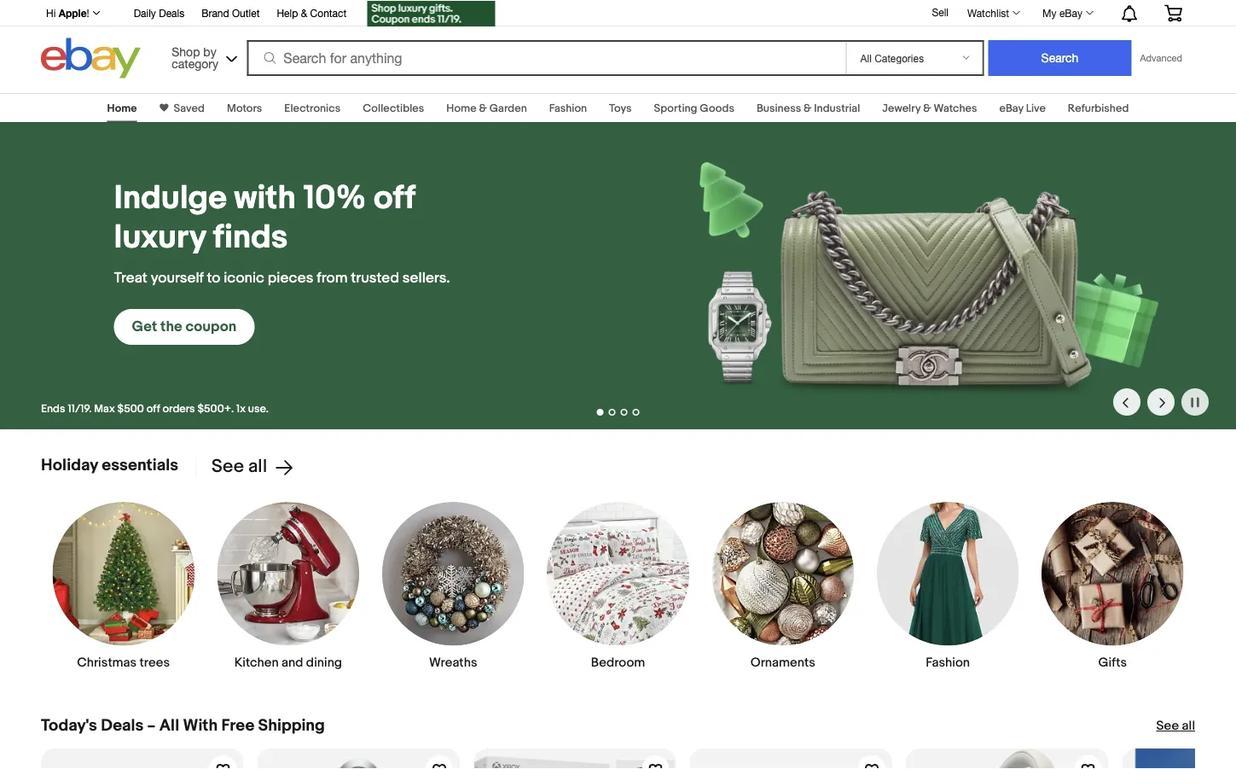 Task type: locate. For each thing, give the bounding box(es) containing it.
0 horizontal spatial see
[[212, 456, 244, 478]]

off
[[374, 179, 415, 219], [146, 402, 160, 415]]

0 horizontal spatial off
[[146, 402, 160, 415]]

& inside account navigation
[[301, 7, 307, 19]]

christmas trees
[[77, 655, 170, 670]]

daily deals link
[[134, 4, 185, 23]]

deals left the –
[[101, 716, 144, 736]]

0 horizontal spatial deals
[[101, 716, 144, 736]]

wreaths link
[[381, 501, 525, 670]]

1 home from the left
[[107, 102, 137, 115]]

saved link
[[169, 102, 205, 115]]

1x
[[236, 402, 246, 415]]

jewelry & watches
[[883, 102, 978, 115]]

treat yourself to iconic pieces from trusted sellers.
[[114, 269, 450, 287]]

& for jewelry
[[924, 102, 932, 115]]

holiday
[[41, 455, 98, 475]]

& right the help
[[301, 7, 307, 19]]

jewelry & watches link
[[883, 102, 978, 115]]

brand outlet link
[[202, 4, 260, 23]]

none submit inside shop by category banner
[[989, 40, 1132, 76]]

shop
[[172, 44, 200, 58]]

0 vertical spatial fashion link
[[549, 102, 587, 115]]

0 vertical spatial off
[[374, 179, 415, 219]]

1 horizontal spatial see
[[1157, 718, 1180, 734]]

None submit
[[989, 40, 1132, 76]]

0 horizontal spatial see all link
[[195, 456, 295, 478]]

1 horizontal spatial see all
[[1157, 718, 1196, 734]]

trusted
[[351, 269, 399, 287]]

!
[[87, 7, 89, 19]]

home left saved link
[[107, 102, 137, 115]]

0 horizontal spatial fashion
[[549, 102, 587, 115]]

off right 10%
[[374, 179, 415, 219]]

& left "garden"
[[479, 102, 487, 115]]

ebay right my
[[1060, 7, 1083, 19]]

deals right the daily
[[159, 7, 185, 19]]

home
[[107, 102, 137, 115], [447, 102, 477, 115]]

refurbished
[[1069, 102, 1130, 115]]

essentials
[[102, 455, 178, 475]]

holiday essentials
[[41, 455, 178, 475]]

see all link for holiday essentials
[[195, 456, 295, 478]]

1 vertical spatial off
[[146, 402, 160, 415]]

kitchen and dining
[[235, 655, 342, 670]]

deals
[[159, 7, 185, 19], [101, 716, 144, 736]]

orders
[[163, 402, 195, 415]]

bedroom link
[[546, 501, 690, 670]]

0 horizontal spatial see all
[[212, 456, 267, 478]]

& right business
[[804, 102, 812, 115]]

home for home & garden
[[447, 102, 477, 115]]

brand outlet
[[202, 7, 260, 19]]

& right jewelry
[[924, 102, 932, 115]]

0 horizontal spatial all
[[248, 456, 267, 478]]

get the coupon image
[[367, 1, 495, 26]]

by
[[203, 44, 217, 58]]

1 horizontal spatial off
[[374, 179, 415, 219]]

0 horizontal spatial home
[[107, 102, 137, 115]]

help & contact
[[277, 7, 347, 19]]

0 vertical spatial ebay
[[1060, 7, 1083, 19]]

1 horizontal spatial home
[[447, 102, 477, 115]]

sporting
[[654, 102, 698, 115]]

account navigation
[[37, 0, 1196, 29]]

ebay
[[1060, 7, 1083, 19], [1000, 102, 1024, 115]]

1 horizontal spatial ebay
[[1060, 7, 1083, 19]]

category
[[172, 56, 218, 70]]

11/19.
[[68, 402, 92, 415]]

toys link
[[610, 102, 632, 115]]

0 vertical spatial all
[[248, 456, 267, 478]]

shop by category
[[172, 44, 218, 70]]

1 horizontal spatial all
[[1183, 718, 1196, 734]]

& for business
[[804, 102, 812, 115]]

get
[[132, 318, 157, 336]]

all
[[248, 456, 267, 478], [1183, 718, 1196, 734]]

&
[[301, 7, 307, 19], [479, 102, 487, 115], [804, 102, 812, 115], [924, 102, 932, 115]]

1 vertical spatial see
[[1157, 718, 1180, 734]]

1 vertical spatial see all link
[[1157, 717, 1196, 734]]

0 vertical spatial see
[[212, 456, 244, 478]]

daily
[[134, 7, 156, 19]]

help & contact link
[[277, 4, 347, 23]]

1 vertical spatial fashion link
[[876, 501, 1020, 670]]

fashion
[[549, 102, 587, 115], [926, 655, 970, 670]]

and
[[282, 655, 303, 670]]

get the coupon
[[132, 318, 237, 336]]

see all link
[[195, 456, 295, 478], [1157, 717, 1196, 734]]

sell link
[[925, 6, 957, 18]]

see
[[212, 456, 244, 478], [1157, 718, 1180, 734]]

all for today's deals – all with free shipping
[[1183, 718, 1196, 734]]

christmas
[[77, 655, 137, 670]]

daily deals
[[134, 7, 185, 19]]

see all
[[212, 456, 267, 478], [1157, 718, 1196, 734]]

fashion link
[[549, 102, 587, 115], [876, 501, 1020, 670]]

deals inside account navigation
[[159, 7, 185, 19]]

bedroom
[[591, 655, 646, 670]]

1 vertical spatial ebay
[[1000, 102, 1024, 115]]

ornaments link
[[711, 501, 855, 670]]

to
[[207, 269, 220, 287]]

ornaments
[[751, 655, 816, 670]]

0 horizontal spatial ebay
[[1000, 102, 1024, 115]]

brand
[[202, 7, 229, 19]]

garden
[[490, 102, 527, 115]]

ebay left live
[[1000, 102, 1024, 115]]

sporting goods link
[[654, 102, 735, 115]]

business
[[757, 102, 802, 115]]

coupon
[[186, 318, 237, 336]]

indulge
[[114, 179, 227, 219]]

trees
[[140, 655, 170, 670]]

home for home
[[107, 102, 137, 115]]

0 vertical spatial deals
[[159, 7, 185, 19]]

use.
[[248, 402, 269, 415]]

1 vertical spatial deals
[[101, 716, 144, 736]]

see for today's deals – all with free shipping
[[1157, 718, 1180, 734]]

1 horizontal spatial see all link
[[1157, 717, 1196, 734]]

home left "garden"
[[447, 102, 477, 115]]

1 horizontal spatial fashion link
[[876, 501, 1020, 670]]

off right $500
[[146, 402, 160, 415]]

1 horizontal spatial deals
[[159, 7, 185, 19]]

see for holiday essentials
[[212, 456, 244, 478]]

& for home
[[479, 102, 487, 115]]

get the coupon link
[[114, 309, 255, 345]]

1 vertical spatial fashion
[[926, 655, 970, 670]]

0 vertical spatial see all link
[[195, 456, 295, 478]]

the
[[160, 318, 182, 336]]

1 vertical spatial see all
[[1157, 718, 1196, 734]]

0 vertical spatial see all
[[212, 456, 267, 478]]

see all for today's deals – all with free shipping
[[1157, 718, 1196, 734]]

1 horizontal spatial fashion
[[926, 655, 970, 670]]

yourself
[[151, 269, 204, 287]]

ebay inside my ebay "link"
[[1060, 7, 1083, 19]]

2 home from the left
[[447, 102, 477, 115]]

1 vertical spatial all
[[1183, 718, 1196, 734]]

Search for anything text field
[[249, 42, 843, 74]]

holiday essentials link
[[41, 455, 178, 475]]

toys
[[610, 102, 632, 115]]

today's deals – all with free shipping link
[[41, 716, 325, 736]]



Task type: vqa. For each thing, say whether or not it's contained in the screenshot.
the my ebay link
yes



Task type: describe. For each thing, give the bounding box(es) containing it.
ends
[[41, 402, 65, 415]]

advanced link
[[1132, 41, 1192, 75]]

goods
[[700, 102, 735, 115]]

0 horizontal spatial fashion link
[[549, 102, 587, 115]]

deals for today's
[[101, 716, 144, 736]]

ebay live
[[1000, 102, 1046, 115]]

industrial
[[815, 102, 861, 115]]

$500+.
[[198, 402, 234, 415]]

finds
[[213, 218, 288, 258]]

collectibles link
[[363, 102, 424, 115]]

pieces
[[268, 269, 314, 287]]

indulge with 10% off luxury finds link
[[114, 179, 465, 258]]

refurbished link
[[1069, 102, 1130, 115]]

hi
[[46, 7, 56, 19]]

collectibles
[[363, 102, 424, 115]]

with
[[234, 179, 296, 219]]

business & industrial
[[757, 102, 861, 115]]

gifts
[[1099, 655, 1128, 670]]

my ebay link
[[1034, 3, 1102, 23]]

live
[[1027, 102, 1046, 115]]

free
[[221, 716, 255, 736]]

my ebay
[[1043, 7, 1083, 19]]

dining
[[306, 655, 342, 670]]

kitchen
[[235, 655, 279, 670]]

0 vertical spatial fashion
[[549, 102, 587, 115]]

wreaths
[[429, 655, 478, 670]]

max
[[94, 402, 115, 415]]

ebay live link
[[1000, 102, 1046, 115]]

–
[[147, 716, 156, 736]]

sporting goods
[[654, 102, 735, 115]]

gifts link
[[1041, 501, 1185, 670]]

all for holiday essentials
[[248, 456, 267, 478]]

help
[[277, 7, 298, 19]]

watches
[[934, 102, 978, 115]]

indulge with 10% off luxury finds
[[114, 179, 415, 258]]

ends 11/19. max $500 off orders $500+. 1x use.
[[41, 402, 269, 415]]

saved
[[174, 102, 205, 115]]

luxury
[[114, 218, 206, 258]]

shop by category banner
[[37, 0, 1196, 83]]

today's deals – all with free shipping
[[41, 716, 325, 736]]

home & garden link
[[447, 102, 527, 115]]

your shopping cart image
[[1164, 4, 1184, 22]]

motors link
[[227, 102, 262, 115]]

watchlist
[[968, 7, 1010, 19]]

off inside indulge with 10% off luxury finds
[[374, 179, 415, 219]]

electronics link
[[285, 102, 341, 115]]

my
[[1043, 7, 1057, 19]]

motors
[[227, 102, 262, 115]]

today's
[[41, 716, 97, 736]]

see all for holiday essentials
[[212, 456, 267, 478]]

treat
[[114, 269, 147, 287]]

jewelry
[[883, 102, 921, 115]]

with
[[183, 716, 218, 736]]

shipping
[[258, 716, 325, 736]]

christmas trees link
[[52, 501, 195, 670]]

see all link for today's deals – all with free shipping
[[1157, 717, 1196, 734]]

hi apple !
[[46, 7, 89, 19]]

deals for daily
[[159, 7, 185, 19]]

$500
[[117, 402, 144, 415]]

kitchen and dining link
[[217, 501, 360, 670]]

10%
[[304, 179, 367, 219]]

shop by category button
[[164, 38, 241, 75]]

apple
[[59, 7, 87, 19]]

iconic
[[224, 269, 265, 287]]

home & garden
[[447, 102, 527, 115]]

advanced
[[1141, 52, 1183, 64]]

outlet
[[232, 7, 260, 19]]

sellers.
[[403, 269, 450, 287]]

watchlist link
[[959, 3, 1029, 23]]

contact
[[310, 7, 347, 19]]

all
[[159, 716, 179, 736]]

from
[[317, 269, 348, 287]]

& for help
[[301, 7, 307, 19]]



